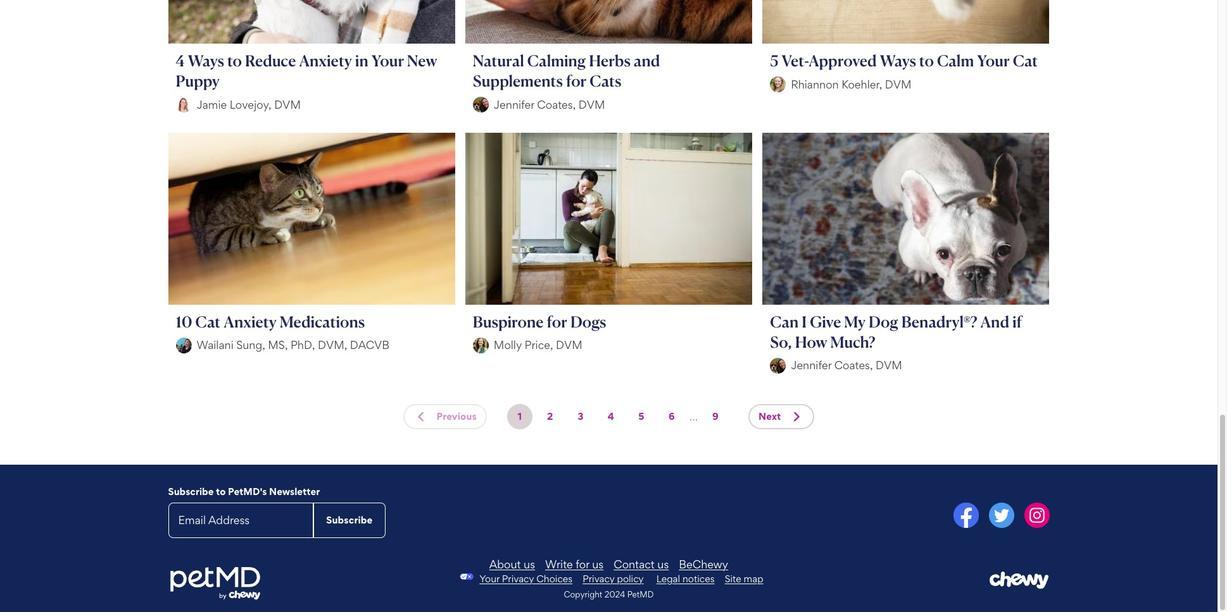 Task type: locate. For each thing, give the bounding box(es) containing it.
your right in at the top of the page
[[372, 52, 404, 71]]

and
[[634, 52, 660, 71]]

us up legal
[[658, 558, 669, 572]]

to left the calm
[[919, 52, 934, 71]]

1 horizontal spatial cat
[[1013, 52, 1038, 71]]

my
[[844, 313, 866, 332]]

jennifer for calming
[[494, 98, 534, 111]]

4 right 3 'link' in the bottom of the page
[[608, 411, 614, 423]]

1 by image from the top
[[176, 97, 192, 113]]

map
[[744, 573, 763, 586]]

0 vertical spatial for
[[566, 72, 587, 91]]

coates,
[[537, 98, 576, 111], [834, 359, 873, 372]]

dvm
[[885, 78, 912, 91], [274, 98, 301, 111], [579, 98, 605, 111], [556, 339, 582, 352], [876, 359, 902, 372]]

how
[[795, 333, 827, 352]]

0 vertical spatial subscribe
[[168, 486, 214, 498]]

to left petmd's
[[216, 486, 226, 498]]

about
[[489, 558, 521, 572]]

privacy
[[502, 573, 534, 586], [583, 573, 615, 586]]

1 vertical spatial subscribe
[[326, 515, 373, 527]]

jennifer coates, dvm
[[494, 98, 605, 111], [791, 359, 902, 372]]

2024
[[605, 590, 625, 600]]

1 horizontal spatial 5
[[770, 52, 779, 71]]

subscribe button
[[314, 503, 385, 539]]

4 inside 4 ways to reduce anxiety in your new puppy
[[176, 52, 185, 71]]

copyright 2024 petmd
[[564, 590, 654, 600]]

cat
[[1013, 52, 1038, 71], [195, 313, 221, 332]]

1 horizontal spatial jennifer coates, dvm
[[791, 359, 902, 372]]

bechewy link
[[679, 558, 728, 572]]

dvm down cats
[[579, 98, 605, 111]]

1 horizontal spatial subscribe
[[326, 515, 373, 527]]

privacy down about petmd element
[[583, 573, 615, 586]]

privacy policy
[[583, 573, 644, 586]]

approved
[[809, 52, 877, 71]]

1 vertical spatial anxiety
[[224, 313, 277, 332]]

jennifer down supplements at the top of page
[[494, 98, 534, 111]]

legal notices link
[[656, 573, 715, 586]]

next link
[[749, 404, 814, 430]]

by image down supplements at the top of page
[[473, 97, 489, 113]]

write for us link
[[545, 558, 604, 572]]

by image down '10'
[[176, 338, 192, 354]]

dvm for herbs
[[579, 98, 605, 111]]

3 us from the left
[[658, 558, 669, 572]]

1 privacy from the left
[[502, 573, 534, 586]]

phd,
[[291, 339, 315, 352]]

None email field
[[168, 503, 314, 539]]

contact
[[614, 558, 655, 572]]

1 us from the left
[[524, 558, 535, 572]]

by image for natural calming herbs and supplements for cats
[[473, 97, 489, 113]]

herbs
[[589, 52, 631, 71]]

benadryl®?
[[902, 313, 977, 332]]

notices
[[683, 573, 715, 586]]

1 horizontal spatial ways
[[880, 52, 916, 71]]

social element
[[614, 503, 1050, 531]]

by image for 5 vet-approved ways to calm your cat
[[770, 77, 786, 93]]

coates, for supplements
[[537, 98, 576, 111]]

jennifer coates, dvm down natural calming herbs and supplements for cats
[[494, 98, 605, 111]]

coates, down the much?
[[834, 359, 873, 372]]

my privacy choices image
[[454, 574, 480, 580]]

by image
[[176, 97, 192, 113], [176, 338, 192, 354]]

2 vertical spatial for
[[576, 558, 589, 572]]

your privacy choices link
[[480, 573, 573, 586]]

dvm down "dogs"
[[556, 339, 582, 352]]

your privacy choices
[[480, 573, 573, 586]]

1 horizontal spatial 4
[[608, 411, 614, 423]]

1 vertical spatial jennifer
[[791, 359, 832, 372]]

molly price, dvm
[[494, 339, 582, 352]]

anxiety up sung,
[[224, 313, 277, 332]]

write
[[545, 558, 573, 572]]

5 right 4 link
[[638, 411, 644, 423]]

1 vertical spatial by image
[[176, 338, 192, 354]]

dacvb
[[350, 339, 389, 352]]

0 horizontal spatial jennifer coates, dvm
[[494, 98, 605, 111]]

dvm right lovejoy,
[[274, 98, 301, 111]]

2 horizontal spatial us
[[658, 558, 669, 572]]

4 for 4
[[608, 411, 614, 423]]

newsletter
[[269, 486, 320, 498]]

by image down the "puppy"
[[176, 97, 192, 113]]

subscribe inside button
[[326, 515, 373, 527]]

1 vertical spatial 4
[[608, 411, 614, 423]]

for right write
[[576, 558, 589, 572]]

so,
[[770, 333, 792, 352]]

10
[[176, 313, 192, 332]]

ways up the "puppy"
[[188, 52, 224, 71]]

jennifer coates, dvm for supplements
[[494, 98, 605, 111]]

5 for 5
[[638, 411, 644, 423]]

1 vertical spatial jennifer coates, dvm
[[791, 359, 902, 372]]

0 vertical spatial cat
[[1013, 52, 1038, 71]]

0 vertical spatial anxiety
[[299, 52, 352, 71]]

contact us link
[[614, 558, 669, 572]]

0 vertical spatial jennifer coates, dvm
[[494, 98, 605, 111]]

by image down so,
[[770, 358, 786, 374]]

us up privacy policy
[[592, 558, 604, 572]]

1 horizontal spatial coates,
[[834, 359, 873, 372]]

contact us
[[614, 558, 669, 572]]

about us link
[[489, 558, 535, 572]]

by image
[[770, 77, 786, 93], [473, 97, 489, 113], [473, 338, 489, 354], [770, 358, 786, 374]]

0 horizontal spatial ways
[[188, 52, 224, 71]]

subscribe to petmd's newsletter
[[168, 486, 320, 498]]

your right the calm
[[977, 52, 1010, 71]]

1 horizontal spatial your
[[480, 573, 500, 586]]

2
[[547, 411, 553, 423]]

us up your privacy choices
[[524, 558, 535, 572]]

for down the calming
[[566, 72, 587, 91]]

your
[[372, 52, 404, 71], [977, 52, 1010, 71], [480, 573, 500, 586]]

4 up the "puppy"
[[176, 52, 185, 71]]

site map
[[725, 573, 763, 586]]

0 horizontal spatial coates,
[[537, 98, 576, 111]]

2 horizontal spatial your
[[977, 52, 1010, 71]]

can
[[770, 313, 799, 332]]

1 vertical spatial for
[[547, 313, 567, 332]]

jennifer down how
[[791, 359, 832, 372]]

privacy down about us 'link'
[[502, 573, 534, 586]]

0 horizontal spatial 5
[[638, 411, 644, 423]]

petmd's
[[228, 486, 267, 498]]

anxiety left in at the top of the page
[[299, 52, 352, 71]]

9
[[712, 411, 719, 423]]

0 vertical spatial coates,
[[537, 98, 576, 111]]

0 horizontal spatial 4
[[176, 52, 185, 71]]

0 horizontal spatial jennifer
[[494, 98, 534, 111]]

2 horizontal spatial to
[[919, 52, 934, 71]]

dvm down can i give my dog benadryl®? and if so, how much? at the right bottom of page
[[876, 359, 902, 372]]

1 ways from the left
[[188, 52, 224, 71]]

0 vertical spatial 5
[[770, 52, 779, 71]]

dvm down the 5 vet-approved ways to calm your cat
[[885, 78, 912, 91]]

twitter image
[[989, 503, 1014, 528]]

natural calming herbs and supplements for cats
[[473, 52, 660, 91]]

to inside 4 ways to reduce anxiety in your new puppy
[[227, 52, 242, 71]]

2 ways from the left
[[880, 52, 916, 71]]

coates, down natural calming herbs and supplements for cats
[[537, 98, 576, 111]]

your down about
[[480, 573, 500, 586]]

dvm,
[[318, 339, 347, 352]]

by image for 4 ways to reduce anxiety in your new puppy
[[176, 97, 192, 113]]

2 privacy from the left
[[583, 573, 615, 586]]

petmd home image
[[168, 567, 261, 602]]

anxiety inside 4 ways to reduce anxiety in your new puppy
[[299, 52, 352, 71]]

ways up koehler,
[[880, 52, 916, 71]]

us
[[524, 558, 535, 572], [592, 558, 604, 572], [658, 558, 669, 572]]

0 horizontal spatial your
[[372, 52, 404, 71]]

1 vertical spatial coates,
[[834, 359, 873, 372]]

1 vertical spatial cat
[[195, 313, 221, 332]]

1 horizontal spatial privacy
[[583, 573, 615, 586]]

legal
[[656, 573, 680, 586]]

legal notices
[[656, 573, 715, 586]]

puppy
[[176, 72, 220, 91]]

to left the reduce
[[227, 52, 242, 71]]

jennifer
[[494, 98, 534, 111], [791, 359, 832, 372]]

subscribe for subscribe to petmd's newsletter
[[168, 486, 214, 498]]

by image left 'molly'
[[473, 338, 489, 354]]

for up the price,
[[547, 313, 567, 332]]

anxiety
[[299, 52, 352, 71], [224, 313, 277, 332]]

1 horizontal spatial jennifer
[[791, 359, 832, 372]]

copyright
[[564, 590, 602, 600]]

price,
[[525, 339, 553, 352]]

1 horizontal spatial to
[[227, 52, 242, 71]]

0 horizontal spatial to
[[216, 486, 226, 498]]

site
[[725, 573, 741, 586]]

sung,
[[236, 339, 265, 352]]

0 vertical spatial jennifer
[[494, 98, 534, 111]]

0 vertical spatial 4
[[176, 52, 185, 71]]

6 link
[[659, 404, 684, 430]]

write for us
[[545, 558, 604, 572]]

2 by image from the top
[[176, 338, 192, 354]]

0 horizontal spatial cat
[[195, 313, 221, 332]]

by image for can i give my dog benadryl®? and if so, how much?
[[770, 358, 786, 374]]

about us
[[489, 558, 535, 572]]

wailani
[[197, 339, 233, 352]]

jennifer coates, dvm down the much?
[[791, 359, 902, 372]]

to
[[227, 52, 242, 71], [919, 52, 934, 71], [216, 486, 226, 498]]

dog
[[869, 313, 898, 332]]

by image for buspirone for dogs
[[473, 338, 489, 354]]

5 left vet-
[[770, 52, 779, 71]]

0 horizontal spatial subscribe
[[168, 486, 214, 498]]

your for in
[[372, 52, 404, 71]]

1 horizontal spatial anxiety
[[299, 52, 352, 71]]

privacy element
[[454, 573, 644, 586]]

your inside 4 ways to reduce anxiety in your new puppy
[[372, 52, 404, 71]]

lovejoy,
[[230, 98, 271, 111]]

by image down vet-
[[770, 77, 786, 93]]

koehler,
[[842, 78, 882, 91]]

5
[[770, 52, 779, 71], [638, 411, 644, 423]]

0 horizontal spatial us
[[524, 558, 535, 572]]

0 vertical spatial by image
[[176, 97, 192, 113]]

1 vertical spatial 5
[[638, 411, 644, 423]]

0 horizontal spatial privacy
[[502, 573, 534, 586]]

for inside natural calming herbs and supplements for cats
[[566, 72, 587, 91]]

vet-
[[782, 52, 809, 71]]

1 horizontal spatial us
[[592, 558, 604, 572]]



Task type: describe. For each thing, give the bounding box(es) containing it.
for for write for us
[[576, 558, 589, 572]]

ways inside 4 ways to reduce anxiety in your new puppy
[[188, 52, 224, 71]]

coates, for dog
[[834, 359, 873, 372]]

rhiannon koehler, dvm
[[791, 78, 912, 91]]

us for contact us
[[658, 558, 669, 572]]

…
[[690, 410, 698, 423]]

natural
[[473, 52, 524, 71]]

10 cat anxiety medications
[[176, 313, 365, 332]]

policy
[[617, 573, 644, 586]]

5 link
[[629, 404, 654, 430]]

in
[[355, 52, 368, 71]]

dogs
[[571, 313, 606, 332]]

4 ways to reduce anxiety in your new puppy
[[176, 52, 437, 91]]

bechewy
[[679, 558, 728, 572]]

reduce
[[245, 52, 296, 71]]

rhiannon
[[791, 78, 839, 91]]

medications
[[280, 313, 365, 332]]

about petmd element
[[317, 558, 901, 572]]

4 link
[[598, 404, 624, 430]]

much?
[[831, 333, 875, 352]]

chewy logo image
[[989, 572, 1050, 590]]

can i give my dog benadryl®? and if so, how much?
[[770, 313, 1022, 352]]

calm
[[937, 52, 974, 71]]

molly
[[494, 339, 522, 352]]

jamie
[[197, 98, 227, 111]]

site map link
[[725, 573, 763, 586]]

3 link
[[568, 404, 593, 430]]

your inside privacy element
[[480, 573, 500, 586]]

4 for 4 ways to reduce anxiety in your new puppy
[[176, 52, 185, 71]]

new
[[407, 52, 437, 71]]

wailani sung, ms, phd, dvm, dacvb
[[197, 339, 389, 352]]

buspirone
[[473, 313, 544, 332]]

dvm for give
[[876, 359, 902, 372]]

subscribe for subscribe
[[326, 515, 373, 527]]

choices
[[536, 573, 573, 586]]

for for buspirone for dogs
[[547, 313, 567, 332]]

cats
[[590, 72, 622, 91]]

us for about us
[[524, 558, 535, 572]]

jennifer coates, dvm for dog
[[791, 359, 902, 372]]

calming
[[527, 52, 586, 71]]

ms,
[[268, 339, 288, 352]]

5 for 5 vet-approved ways to calm your cat
[[770, 52, 779, 71]]

dvm for approved
[[885, 78, 912, 91]]

legal element
[[656, 573, 763, 586]]

i
[[802, 313, 807, 332]]

9 link
[[703, 404, 728, 430]]

dvm for to
[[274, 98, 301, 111]]

5 vet-approved ways to calm your cat
[[770, 52, 1038, 71]]

jennifer for i
[[791, 359, 832, 372]]

0 horizontal spatial anxiety
[[224, 313, 277, 332]]

give
[[810, 313, 841, 332]]

instagram image
[[1024, 503, 1050, 528]]

your for calm
[[977, 52, 1010, 71]]

2 us from the left
[[592, 558, 604, 572]]

next
[[759, 411, 781, 423]]

2 link
[[538, 404, 563, 430]]

privacy policy link
[[583, 573, 644, 586]]

by image for 10 cat anxiety medications
[[176, 338, 192, 354]]

jamie lovejoy, dvm
[[197, 98, 301, 111]]

if
[[1013, 313, 1022, 332]]

buspirone for dogs
[[473, 313, 606, 332]]

petmd
[[627, 590, 654, 600]]

and
[[981, 313, 1009, 332]]

3
[[578, 411, 584, 423]]

6
[[669, 411, 675, 423]]

dvm for dogs
[[556, 339, 582, 352]]

facebook image
[[953, 503, 979, 528]]

supplements
[[473, 72, 563, 91]]



Task type: vqa. For each thing, say whether or not it's contained in the screenshot.
Dogs dropdown button
no



